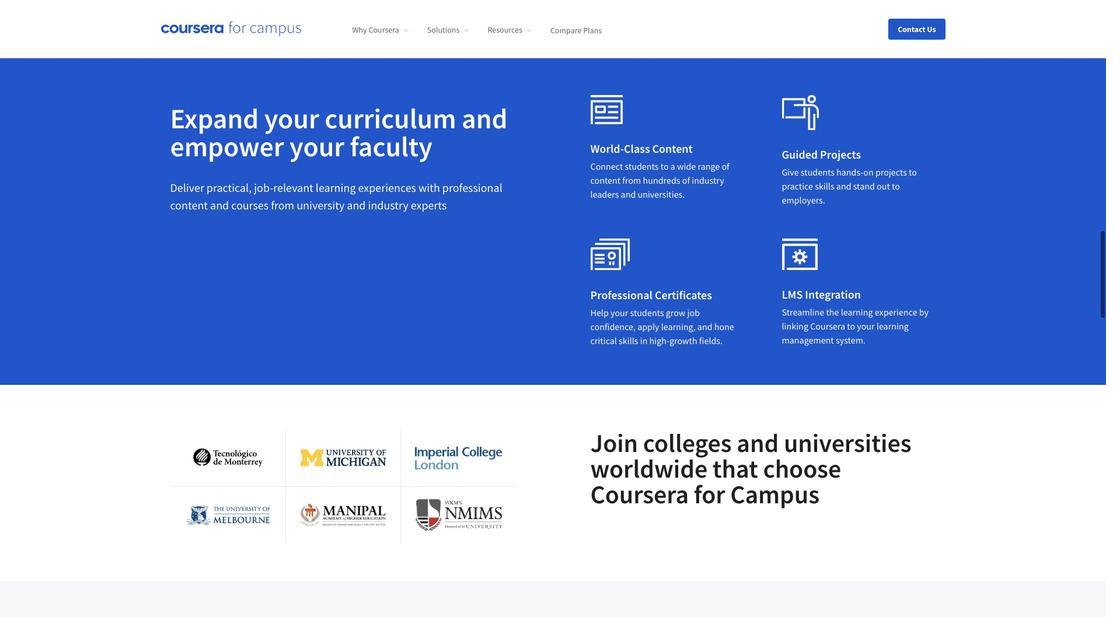 Task type: describe. For each thing, give the bounding box(es) containing it.
range
[[698, 160, 720, 172]]

industry for and
[[368, 198, 409, 212]]

critical
[[591, 335, 617, 347]]

world-class content image
[[591, 239, 630, 271]]

tecnológico de monterrey image
[[185, 449, 271, 468]]

resources
[[488, 25, 523, 35]]

experiences
[[358, 180, 416, 195]]

content inside the "deliver practical, job-relevant learning experiences with professional content and courses from university and industry experts"
[[170, 198, 208, 212]]

growth
[[670, 335, 698, 347]]

and inside professional certificates help your students grow job confidence, apply learning, and hone critical skills in high-growth fields.
[[698, 321, 713, 333]]

deliver
[[170, 180, 204, 195]]

university
[[297, 198, 345, 212]]

a
[[671, 160, 676, 172]]

from for connect
[[623, 174, 641, 186]]

compare plans link
[[551, 25, 602, 35]]

lms integration streamline the learning experience by linking coursera to your learning management system.
[[782, 287, 929, 346]]

system.
[[836, 334, 866, 346]]

universities
[[784, 427, 912, 459]]

on
[[864, 166, 874, 178]]

to inside the lms integration streamline the learning experience by linking coursera to your learning management system.
[[847, 320, 856, 332]]

management
[[782, 334, 834, 346]]

2 horizontal spatial learning
[[877, 320, 909, 332]]

employers.
[[782, 194, 826, 206]]

fields.
[[700, 335, 723, 347]]

your inside the lms integration streamline the learning experience by linking coursera to your learning management system.
[[857, 320, 875, 332]]

skills inside professional certificates help your students grow job confidence, apply learning, and hone critical skills in high-growth fields.
[[619, 335, 639, 347]]

choose
[[764, 453, 842, 485]]

connect
[[591, 160, 623, 172]]

and inside expand your curriculum and empower your faculty
[[462, 101, 508, 136]]

and inside join colleges and universities worldwide that choose coursera for campus
[[737, 427, 779, 459]]

join
[[591, 427, 638, 459]]

guided
[[782, 147, 818, 162]]

your inside professional certificates help your students grow job confidence, apply learning, and hone critical skills in high-growth fields.
[[611, 307, 629, 319]]

confidence,
[[591, 321, 636, 333]]

the university of melbourne image
[[186, 492, 271, 539]]

with
[[419, 180, 440, 195]]

give
[[782, 166, 799, 178]]

deliver practical, job-relevant learning experiences with professional content and courses from university and industry experts
[[170, 180, 503, 212]]

world-
[[591, 141, 624, 156]]

us
[[928, 24, 936, 34]]

help
[[591, 307, 609, 319]]

content
[[653, 141, 693, 156]]

contact us button
[[889, 18, 946, 39]]

coursera for campus image
[[161, 21, 301, 37]]

experts
[[411, 198, 447, 212]]

icon website image
[[591, 95, 623, 124]]

industry for of
[[692, 174, 725, 186]]

colleges
[[643, 427, 732, 459]]

manipal university image
[[300, 503, 387, 528]]

integration icon image
[[782, 239, 818, 270]]

university of michigan image
[[300, 450, 387, 467]]

job-
[[254, 180, 274, 195]]

contact
[[898, 24, 926, 34]]

in
[[640, 335, 648, 347]]

campus
[[731, 479, 820, 511]]

wide
[[677, 160, 696, 172]]

students for certificates
[[630, 307, 664, 319]]

expand
[[170, 101, 259, 136]]

contact us
[[898, 24, 936, 34]]

courses
[[231, 198, 269, 212]]

from for relevant
[[271, 198, 294, 212]]

hone
[[715, 321, 735, 333]]

solutions
[[427, 25, 460, 35]]

faculty
[[350, 129, 433, 164]]

for
[[694, 479, 726, 511]]

world-class content connect students to a wide range of content  from hundreds of industry leaders and universities.
[[591, 141, 730, 200]]

projects
[[876, 166, 907, 178]]

1 horizontal spatial of
[[722, 160, 730, 172]]

learning for and
[[316, 180, 356, 195]]

professional certificates help your students grow job confidence, apply learning, and hone critical skills in high-growth fields.
[[591, 288, 735, 347]]

universities.
[[638, 188, 685, 200]]



Task type: vqa. For each thing, say whether or not it's contained in the screenshot.
the industry to the right
yes



Task type: locate. For each thing, give the bounding box(es) containing it.
and
[[462, 101, 508, 136], [837, 180, 852, 192], [621, 188, 636, 200], [210, 198, 229, 212], [347, 198, 366, 212], [698, 321, 713, 333], [737, 427, 779, 459]]

guided projects icon image
[[782, 95, 819, 130]]

of down wide
[[683, 174, 690, 186]]

1 horizontal spatial industry
[[692, 174, 725, 186]]

out
[[877, 180, 891, 192]]

content down deliver
[[170, 198, 208, 212]]

experience
[[875, 306, 918, 318]]

1 horizontal spatial content
[[591, 174, 621, 186]]

learning
[[316, 180, 356, 195], [841, 306, 873, 318], [877, 320, 909, 332]]

expand your curriculum and empower your faculty
[[170, 101, 508, 164]]

coursera
[[369, 25, 399, 35], [811, 320, 846, 332], [591, 479, 689, 511]]

projects
[[821, 147, 861, 162]]

curriculum
[[325, 101, 456, 136]]

students inside professional certificates help your students grow job confidence, apply learning, and hone critical skills in high-growth fields.
[[630, 307, 664, 319]]

1 vertical spatial skills
[[619, 335, 639, 347]]

0 horizontal spatial from
[[271, 198, 294, 212]]

1 horizontal spatial learning
[[841, 306, 873, 318]]

learning up university
[[316, 180, 356, 195]]

learning for system.
[[841, 306, 873, 318]]

skills inside guided projects give students hands-on projects to practice skills and stand out to employers.
[[815, 180, 835, 192]]

1 horizontal spatial coursera
[[591, 479, 689, 511]]

0 horizontal spatial learning
[[316, 180, 356, 195]]

relevant
[[274, 180, 314, 195]]

1 vertical spatial content
[[170, 198, 208, 212]]

to up the system.
[[847, 320, 856, 332]]

streamline
[[782, 306, 825, 318]]

hands-
[[837, 166, 864, 178]]

from
[[623, 174, 641, 186], [271, 198, 294, 212]]

0 vertical spatial of
[[722, 160, 730, 172]]

professional
[[591, 288, 653, 302]]

learning inside the "deliver practical, job-relevant learning experiences with professional content and courses from university and industry experts"
[[316, 180, 356, 195]]

students inside world-class content connect students to a wide range of content  from hundreds of industry leaders and universities.
[[625, 160, 659, 172]]

practice
[[782, 180, 813, 192]]

from down connect
[[623, 174, 641, 186]]

class
[[624, 141, 650, 156]]

guided projects give students hands-on projects to practice skills and stand out to employers.
[[782, 147, 917, 206]]

high-
[[650, 335, 670, 347]]

job
[[688, 307, 700, 319]]

the
[[827, 306, 839, 318]]

skills left in
[[619, 335, 639, 347]]

of
[[722, 160, 730, 172], [683, 174, 690, 186]]

professional
[[443, 180, 503, 195]]

industry
[[692, 174, 725, 186], [368, 198, 409, 212]]

integration
[[806, 287, 861, 302]]

from inside the "deliver practical, job-relevant learning experiences with professional content and courses from university and industry experts"
[[271, 198, 294, 212]]

imperial college london image
[[415, 447, 502, 470]]

coursera down join
[[591, 479, 689, 511]]

to
[[661, 160, 669, 172], [909, 166, 917, 178], [892, 180, 900, 192], [847, 320, 856, 332]]

nmims image
[[415, 500, 502, 532]]

skills up employers. at right top
[[815, 180, 835, 192]]

solutions link
[[427, 25, 469, 35]]

students up practice
[[801, 166, 835, 178]]

learning,
[[661, 321, 696, 333]]

content inside world-class content connect students to a wide range of content  from hundreds of industry leaders and universities.
[[591, 174, 621, 186]]

to left a
[[661, 160, 669, 172]]

grow
[[666, 307, 686, 319]]

apply
[[638, 321, 660, 333]]

2 vertical spatial coursera
[[591, 479, 689, 511]]

industry down range
[[692, 174, 725, 186]]

students down class
[[625, 160, 659, 172]]

industry inside the "deliver practical, job-relevant learning experiences with professional content and courses from university and industry experts"
[[368, 198, 409, 212]]

0 horizontal spatial content
[[170, 198, 208, 212]]

and inside guided projects give students hands-on projects to practice skills and stand out to employers.
[[837, 180, 852, 192]]

empower
[[170, 129, 284, 164]]

coursera inside join colleges and universities worldwide that choose coursera for campus
[[591, 479, 689, 511]]

practical,
[[207, 180, 252, 195]]

coursera right why
[[369, 25, 399, 35]]

industry inside world-class content connect students to a wide range of content  from hundreds of industry leaders and universities.
[[692, 174, 725, 186]]

why coursera link
[[352, 25, 409, 35]]

content up leaders
[[591, 174, 621, 186]]

1 vertical spatial industry
[[368, 198, 409, 212]]

0 vertical spatial industry
[[692, 174, 725, 186]]

2 vertical spatial learning
[[877, 320, 909, 332]]

1 vertical spatial from
[[271, 198, 294, 212]]

by
[[920, 306, 929, 318]]

linking
[[782, 320, 809, 332]]

learning right the
[[841, 306, 873, 318]]

plans
[[583, 25, 602, 35]]

0 vertical spatial content
[[591, 174, 621, 186]]

to right projects
[[909, 166, 917, 178]]

1 vertical spatial of
[[683, 174, 690, 186]]

resources link
[[488, 25, 532, 35]]

join colleges and universities worldwide that choose coursera for campus
[[591, 427, 912, 511]]

from down "relevant"
[[271, 198, 294, 212]]

1 horizontal spatial skills
[[815, 180, 835, 192]]

compare plans
[[551, 25, 602, 35]]

of right range
[[722, 160, 730, 172]]

1 vertical spatial coursera
[[811, 320, 846, 332]]

students inside guided projects give students hands-on projects to practice skills and stand out to employers.
[[801, 166, 835, 178]]

that
[[713, 453, 758, 485]]

0 horizontal spatial coursera
[[369, 25, 399, 35]]

why
[[352, 25, 367, 35]]

stand
[[854, 180, 875, 192]]

1 vertical spatial learning
[[841, 306, 873, 318]]

students for class
[[625, 160, 659, 172]]

0 horizontal spatial of
[[683, 174, 690, 186]]

content
[[591, 174, 621, 186], [170, 198, 208, 212]]

0 horizontal spatial skills
[[619, 335, 639, 347]]

your
[[264, 101, 319, 136], [290, 129, 345, 164], [611, 307, 629, 319], [857, 320, 875, 332]]

industry down 'experiences'
[[368, 198, 409, 212]]

and inside world-class content connect students to a wide range of content  from hundreds of industry leaders and universities.
[[621, 188, 636, 200]]

learning down experience
[[877, 320, 909, 332]]

compare
[[551, 25, 582, 35]]

hundreds
[[643, 174, 681, 186]]

1 horizontal spatial from
[[623, 174, 641, 186]]

from inside world-class content connect students to a wide range of content  from hundreds of industry leaders and universities.
[[623, 174, 641, 186]]

why coursera
[[352, 25, 399, 35]]

0 vertical spatial skills
[[815, 180, 835, 192]]

lms
[[782, 287, 803, 302]]

0 horizontal spatial industry
[[368, 198, 409, 212]]

to right the out
[[892, 180, 900, 192]]

0 vertical spatial from
[[623, 174, 641, 186]]

leaders
[[591, 188, 619, 200]]

students up apply
[[630, 307, 664, 319]]

worldwide
[[591, 453, 708, 485]]

coursera inside the lms integration streamline the learning experience by linking coursera to your learning management system.
[[811, 320, 846, 332]]

0 vertical spatial coursera
[[369, 25, 399, 35]]

coursera down the
[[811, 320, 846, 332]]

2 horizontal spatial coursera
[[811, 320, 846, 332]]

certificates
[[655, 288, 712, 302]]

students
[[625, 160, 659, 172], [801, 166, 835, 178], [630, 307, 664, 319]]

skills
[[815, 180, 835, 192], [619, 335, 639, 347]]

0 vertical spatial learning
[[316, 180, 356, 195]]

to inside world-class content connect students to a wide range of content  from hundreds of industry leaders and universities.
[[661, 160, 669, 172]]



